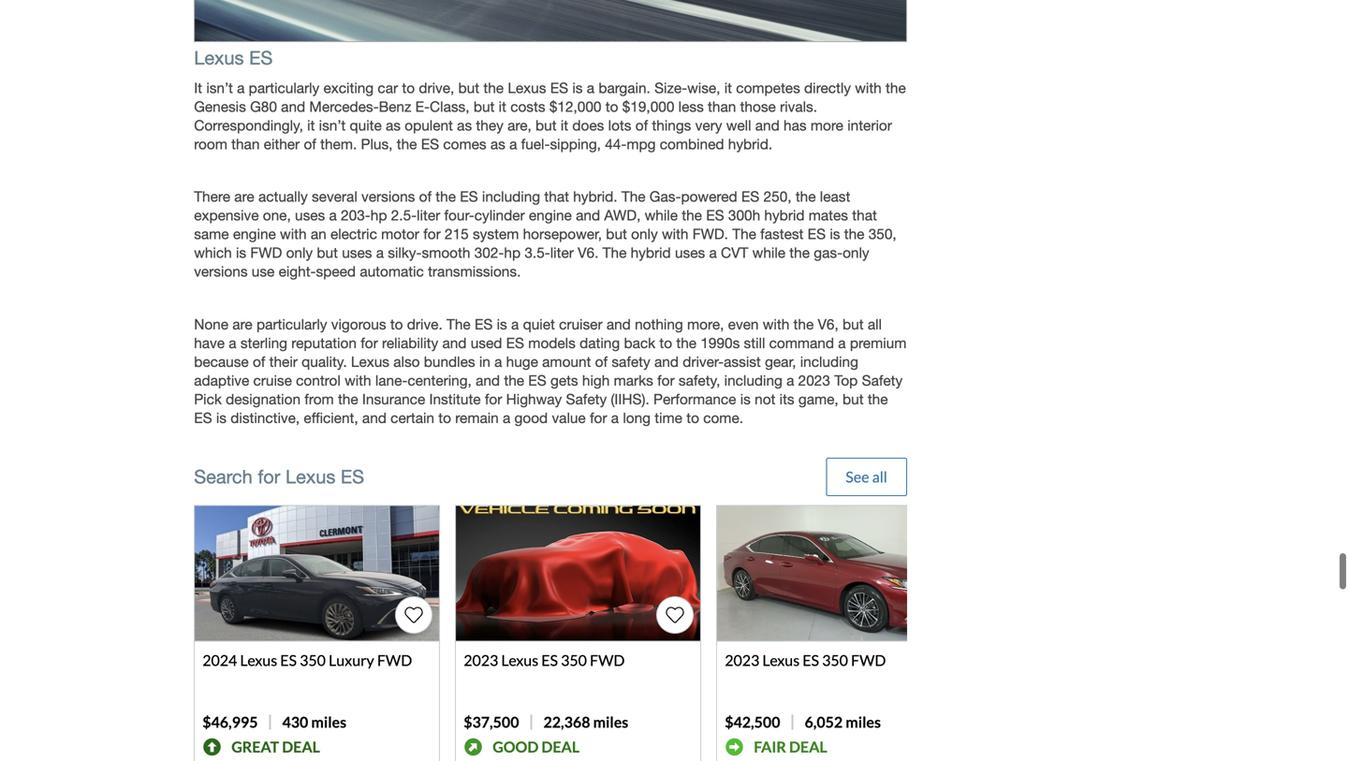 Task type: describe. For each thing, give the bounding box(es) containing it.
for up remain
[[485, 391, 502, 408]]

is down the mates
[[830, 226, 840, 243]]

the right v6.
[[603, 244, 627, 261]]

less
[[678, 98, 704, 115]]

dating
[[580, 335, 620, 351]]

gear,
[[765, 353, 796, 370]]

deal for 6,052
[[789, 738, 827, 756]]

miles for 6,052 miles
[[846, 713, 881, 731]]

22,368
[[543, 713, 590, 731]]

fwd right luxury
[[377, 651, 412, 669]]

the up the they
[[483, 79, 504, 96]]

0 horizontal spatial only
[[286, 244, 313, 261]]

2023 lexus es 350 fwd image for 22,368
[[456, 506, 700, 641]]

2023 lexus es 350 fwd image for 6,052
[[717, 506, 962, 641]]

g80
[[250, 98, 277, 115]]

1 vertical spatial engine
[[233, 226, 276, 243]]

but down top
[[843, 391, 864, 408]]

1 vertical spatial isn't
[[319, 117, 346, 134]]

interior
[[847, 117, 892, 134]]

$42,500
[[725, 713, 780, 731]]

es down 'efficient,'
[[341, 466, 364, 488]]

2024 lexus es 350 luxury fwd image
[[195, 506, 439, 641]]

es up four-
[[460, 188, 478, 205]]

es up 22,368
[[541, 651, 558, 669]]

es down opulent
[[421, 136, 439, 153]]

are,
[[507, 117, 532, 134]]

0 horizontal spatial isn't
[[206, 79, 233, 96]]

value
[[552, 410, 586, 426]]

215
[[445, 226, 469, 243]]

203-
[[341, 207, 370, 224]]

more
[[811, 117, 843, 134]]

for inside 'there are actually several versions of the es including that hybrid. the gas-powered es 250, the least expensive one, uses a 203-hp 2.5-liter four-cylinder engine and awd, while the es 300h hybrid mates that same engine with an electric motor for 215 system horsepower, but only with fwd. the fastest es is the 350, which is fwd only but uses a silky-smooth 302-hp 3.5-liter v6. the hybrid uses a cvt while the gas-only versions use eight-speed automatic transmissions.'
[[423, 226, 441, 243]]

with inside it isn't a particularly exciting car to drive, but the lexus es is a bargain. size-wise, it competes directly with the genesis g80 and mercedes-benz e-class, but it costs $12,000 to $19,000 less than those rivals. correspondingly, it isn't quite as opulent as they are, but it does lots of things very well and has more interior room than either of them. plus, the es comes as a fuel-sipping, 44-mpg combined hybrid.
[[855, 79, 882, 96]]

es up huge
[[506, 335, 524, 351]]

the up 'efficient,'
[[338, 391, 358, 408]]

the right 250,
[[796, 188, 816, 205]]

of down dating
[[595, 353, 608, 370]]

command
[[769, 335, 834, 351]]

es up highway
[[528, 372, 546, 389]]

good
[[514, 410, 548, 426]]

does
[[572, 117, 604, 134]]

a down fwd. at right
[[709, 244, 717, 261]]

marks
[[614, 372, 653, 389]]

time
[[655, 410, 682, 426]]

for right value
[[590, 410, 607, 426]]

es up 430
[[280, 651, 297, 669]]

safety
[[612, 353, 650, 370]]

institute
[[429, 391, 481, 408]]

silky-
[[388, 244, 422, 261]]

there
[[194, 188, 230, 205]]

it isn't a particularly exciting car to drive, but the lexus es is a bargain. size-wise, it competes directly with the genesis g80 and mercedes-benz e-class, but it costs $12,000 to $19,000 less than those rivals. correspondingly, it isn't quite as opulent as they are, but it does lots of things very well and has more interior room than either of them. plus, the es comes as a fuel-sipping, 44-mpg combined hybrid.
[[194, 79, 906, 153]]

and inside 'there are actually several versions of the es including that hybrid. the gas-powered es 250, the least expensive one, uses a 203-hp 2.5-liter four-cylinder engine and awd, while the es 300h hybrid mates that same engine with an electric motor for 215 system horsepower, but only with fwd. the fastest es is the 350, which is fwd only but uses a silky-smooth 302-hp 3.5-liter v6. the hybrid uses a cvt while the gas-only versions use eight-speed automatic transmissions.'
[[576, 207, 600, 224]]

0 vertical spatial hp
[[370, 207, 387, 224]]

1 vertical spatial hp
[[504, 244, 521, 261]]

to down nothing
[[659, 335, 672, 351]]

v6,
[[818, 316, 839, 333]]

$19,000
[[622, 98, 674, 115]]

hybrid. inside 'there are actually several versions of the es including that hybrid. the gas-powered es 250, the least expensive one, uses a 203-hp 2.5-liter four-cylinder engine and awd, while the es 300h hybrid mates that same engine with an electric motor for 215 system horsepower, but only with fwd. the fastest es is the 350, which is fwd only but uses a silky-smooth 302-hp 3.5-liter v6. the hybrid uses a cvt while the gas-only versions use eight-speed automatic transmissions.'
[[573, 188, 617, 205]]

1 vertical spatial hybrid
[[631, 244, 671, 261]]

es up g80
[[249, 47, 273, 69]]

wise,
[[687, 79, 720, 96]]

speed
[[316, 263, 356, 280]]

a up $12,000
[[587, 79, 594, 96]]

but up fuel-
[[536, 117, 557, 134]]

search
[[194, 466, 253, 488]]

assist
[[724, 353, 761, 370]]

es up $12,000
[[550, 79, 568, 96]]

sipping,
[[550, 136, 601, 153]]

for right "search" on the left of page
[[258, 466, 280, 488]]

a up "genesis"
[[237, 79, 245, 96]]

2023 lexus es 350 fwd for 22,368 miles
[[464, 651, 625, 669]]

adaptive
[[194, 372, 249, 389]]

driver-
[[683, 353, 724, 370]]

back
[[624, 335, 655, 351]]

a right in
[[494, 353, 502, 370]]

same
[[194, 226, 229, 243]]

350 for 22,368
[[561, 651, 587, 669]]

1 horizontal spatial uses
[[342, 244, 372, 261]]

the up four-
[[436, 188, 456, 205]]

44-
[[605, 136, 627, 153]]

is left not on the bottom right of page
[[740, 391, 751, 408]]

which
[[194, 244, 232, 261]]

size-
[[654, 79, 687, 96]]

an
[[311, 226, 326, 243]]

search for lexus es
[[194, 466, 364, 488]]

lexus inside it isn't a particularly exciting car to drive, but the lexus es is a bargain. size-wise, it competes directly with the genesis g80 and mercedes-benz e-class, but it costs $12,000 to $19,000 less than those rivals. correspondingly, it isn't quite as opulent as they are, but it does lots of things very well and has more interior room than either of them. plus, the es comes as a fuel-sipping, 44-mpg combined hybrid.
[[508, 79, 546, 96]]

has
[[784, 117, 807, 134]]

to right car
[[402, 79, 415, 96]]

even
[[728, 316, 759, 333]]

the up awd,
[[621, 188, 645, 205]]

those
[[740, 98, 776, 115]]

a left long
[[611, 410, 619, 426]]

lots
[[608, 117, 631, 134]]

0 vertical spatial that
[[544, 188, 569, 205]]

awd,
[[604, 207, 641, 224]]

but up the they
[[474, 98, 495, 115]]

great
[[231, 738, 279, 756]]

and up dating
[[606, 316, 631, 333]]

drive,
[[419, 79, 454, 96]]

22,368 miles
[[543, 713, 628, 731]]

for down "vigorous"
[[361, 335, 378, 351]]

genesis
[[194, 98, 246, 115]]

system
[[473, 226, 519, 243]]

the up command
[[793, 316, 814, 333]]

with left lane-
[[345, 372, 371, 389]]

to up lots
[[605, 98, 618, 115]]

fwd up 22,368 miles
[[590, 651, 625, 669]]

plus,
[[361, 136, 393, 153]]

2 horizontal spatial uses
[[675, 244, 705, 261]]

directly
[[804, 79, 851, 96]]

lexus up $42,500
[[762, 651, 800, 669]]

with left fwd. at right
[[662, 226, 688, 243]]

of right either
[[304, 136, 316, 153]]

are for particularly
[[232, 316, 252, 333]]

car
[[378, 79, 398, 96]]

2 vertical spatial including
[[724, 372, 782, 389]]

they
[[476, 117, 503, 134]]

hybrid. inside it isn't a particularly exciting car to drive, but the lexus es is a bargain. size-wise, it competes directly with the genesis g80 and mercedes-benz e-class, but it costs $12,000 to $19,000 less than those rivals. correspondingly, it isn't quite as opulent as they are, but it does lots of things very well and has more interior room than either of them. plus, the es comes as a fuel-sipping, 44-mpg combined hybrid.
[[728, 136, 772, 153]]

a down v6,
[[838, 335, 846, 351]]

2023 for 22,368 miles
[[464, 651, 498, 669]]

lane-
[[375, 372, 408, 389]]

quiet
[[523, 316, 555, 333]]

fwd inside 'there are actually several versions of the es including that hybrid. the gas-powered es 250, the least expensive one, uses a 203-hp 2.5-liter four-cylinder engine and awd, while the es 300h hybrid mates that same engine with an electric motor for 215 system horsepower, but only with fwd. the fastest es is the 350, which is fwd only but uses a silky-smooth 302-hp 3.5-liter v6. the hybrid uses a cvt while the gas-only versions use eight-speed automatic transmissions.'
[[250, 244, 282, 261]]

it up the they
[[499, 98, 506, 115]]

correspondingly,
[[194, 117, 303, 134]]

pick
[[194, 391, 222, 408]]

the down the premium
[[868, 391, 888, 408]]

and down those
[[755, 117, 780, 134]]

combined
[[660, 136, 724, 153]]

smooth
[[422, 244, 470, 261]]

es up fwd. at right
[[706, 207, 724, 224]]

es down pick
[[194, 410, 212, 426]]

rivals.
[[780, 98, 817, 115]]

350 for 6,052
[[822, 651, 848, 669]]

their
[[269, 353, 298, 370]]

2023 inside none are particularly vigorous to drive. the es is a quiet cruiser and nothing more, even with the v6, but all have a sterling reputation for reliability and used es models dating back to the 1990s still command a premium because of their quality. lexus also bundles in a huge amount of safety and driver-assist gear, including adaptive cruise control with lane-centering, and the es gets high marks for safety, including a 2023 top safety pick designation from the insurance institute for highway safety (iihs). performance is not its game, but the es is distinctive, efficient, and certain to remain a good value for a long time to come.
[[798, 372, 830, 389]]

fwd up 6,052 miles
[[851, 651, 886, 669]]

with up still
[[763, 316, 789, 333]]

the down 'powered'
[[682, 207, 702, 224]]

fastest
[[760, 226, 804, 243]]

2 horizontal spatial including
[[800, 353, 858, 370]]

3.5-
[[525, 244, 550, 261]]

the down 300h
[[732, 226, 756, 243]]

and down in
[[476, 372, 500, 389]]

6,052 miles
[[805, 713, 881, 731]]

a left quiet
[[511, 316, 519, 333]]

300h
[[728, 207, 760, 224]]

$37,500
[[464, 713, 519, 731]]

least
[[820, 188, 850, 205]]

reliability
[[382, 335, 438, 351]]

430
[[282, 713, 308, 731]]

a up automatic
[[376, 244, 384, 261]]

it down $12,000
[[561, 117, 568, 134]]

0 horizontal spatial as
[[386, 117, 401, 134]]

to up reliability
[[390, 316, 403, 333]]

the up interior
[[886, 79, 906, 96]]

cruise
[[253, 372, 292, 389]]

a up its
[[786, 372, 794, 389]]

0 horizontal spatial safety
[[566, 391, 607, 408]]

1 vertical spatial than
[[231, 136, 260, 153]]

lexus down 'efficient,'
[[285, 466, 335, 488]]

either
[[264, 136, 300, 153]]

luxury
[[329, 651, 374, 669]]

none are particularly vigorous to drive. the es is a quiet cruiser and nothing more, even with the v6, but all have a sterling reputation for reliability and used es models dating back to the 1990s still command a premium because of their quality. lexus also bundles in a huge amount of safety and driver-assist gear, including adaptive cruise control with lane-centering, and the es gets high marks for safety, including a 2023 top safety pick designation from the insurance institute for highway safety (iihs). performance is not its game, but the es is distinctive, efficient, and certain to remain a good value for a long time to come.
[[194, 316, 906, 426]]

remain
[[455, 410, 499, 426]]

quality.
[[302, 353, 347, 370]]

to down institute
[[438, 410, 451, 426]]

safety,
[[679, 372, 720, 389]]

2 horizontal spatial as
[[490, 136, 505, 153]]

certain
[[391, 410, 434, 426]]

6,052
[[805, 713, 843, 731]]

the inside none are particularly vigorous to drive. the es is a quiet cruiser and nothing more, even with the v6, but all have a sterling reputation for reliability and used es models dating back to the 1990s still command a premium because of their quality. lexus also bundles in a huge amount of safety and driver-assist gear, including adaptive cruise control with lane-centering, and the es gets high marks for safety, including a 2023 top safety pick designation from the insurance institute for highway safety (iihs). performance is not its game, but the es is distinctive, efficient, and certain to remain a good value for a long time to come.
[[447, 316, 471, 333]]

but up class,
[[458, 79, 479, 96]]

exciting
[[323, 79, 374, 96]]

for right marks
[[657, 372, 675, 389]]

lexus up $37,500
[[501, 651, 538, 669]]

is right which
[[236, 244, 246, 261]]

game,
[[798, 391, 839, 408]]

but right v6,
[[843, 316, 864, 333]]

lexus right '2024' at the bottom
[[240, 651, 277, 669]]

1 horizontal spatial as
[[457, 117, 472, 134]]

es up used
[[475, 316, 493, 333]]

2023 for 6,052 miles
[[725, 651, 760, 669]]

performance
[[653, 391, 736, 408]]

it right the 'wise,'
[[724, 79, 732, 96]]

more,
[[687, 316, 724, 333]]

lexus inside none are particularly vigorous to drive. the es is a quiet cruiser and nothing more, even with the v6, but all have a sterling reputation for reliability and used es models dating back to the 1990s still command a premium because of their quality. lexus also bundles in a huge amount of safety and driver-assist gear, including adaptive cruise control with lane-centering, and the es gets high marks for safety, including a 2023 top safety pick designation from the insurance institute for highway safety (iihs). performance is not its game, but the es is distinctive, efficient, and certain to remain a good value for a long time to come.
[[351, 353, 389, 370]]



Task type: locate. For each thing, give the bounding box(es) containing it.
vigorous
[[331, 316, 386, 333]]

0 horizontal spatial versions
[[194, 263, 248, 280]]

efficient,
[[304, 410, 358, 426]]

2023 lexus es 350 fwd
[[464, 651, 625, 669], [725, 651, 886, 669]]

deal down 430
[[282, 738, 320, 756]]

liter down horsepower, at the left of the page
[[550, 244, 574, 261]]

2023 lexus es 350 fwd up 6,052
[[725, 651, 886, 669]]

is up used
[[497, 316, 507, 333]]

is up $12,000
[[572, 79, 583, 96]]

to down 'performance'
[[686, 410, 699, 426]]

2023 lexus es 350 fwd image
[[456, 506, 700, 641], [717, 506, 962, 641]]

are up sterling at left top
[[232, 316, 252, 333]]

2 2023 lexus es 350 fwd image from the left
[[717, 506, 962, 641]]

2023 up $42,500
[[725, 651, 760, 669]]

of up 'mpg'
[[635, 117, 648, 134]]

from
[[305, 391, 334, 408]]

are inside 'there are actually several versions of the es including that hybrid. the gas-powered es 250, the least expensive one, uses a 203-hp 2.5-liter four-cylinder engine and awd, while the es 300h hybrid mates that same engine with an electric motor for 215 system horsepower, but only with fwd. the fastest es is the 350, which is fwd only but uses a silky-smooth 302-hp 3.5-liter v6. the hybrid uses a cvt while the gas-only versions use eight-speed automatic transmissions.'
[[234, 188, 254, 205]]

lexus up it
[[194, 47, 244, 69]]

0 vertical spatial while
[[645, 207, 678, 224]]

0 horizontal spatial 2023 lexus es 350 fwd
[[464, 651, 625, 669]]

a down 'several'
[[329, 207, 337, 224]]

with up interior
[[855, 79, 882, 96]]

insurance
[[362, 391, 425, 408]]

1 horizontal spatial hybrid
[[764, 207, 805, 224]]

2 horizontal spatial deal
[[789, 738, 827, 756]]

2 2023 lexus es 350 fwd from the left
[[725, 651, 886, 669]]

hybrid. up awd,
[[573, 188, 617, 205]]

a left good
[[503, 410, 510, 426]]

miles right 6,052
[[846, 713, 881, 731]]

deal
[[282, 738, 320, 756], [541, 738, 580, 756], [789, 738, 827, 756]]

costs
[[510, 98, 545, 115]]

1 vertical spatial hybrid.
[[573, 188, 617, 205]]

liter left four-
[[417, 207, 440, 224]]

1 horizontal spatial 350
[[561, 651, 587, 669]]

0 horizontal spatial while
[[645, 207, 678, 224]]

es up 300h
[[741, 188, 759, 205]]

only
[[631, 226, 658, 243], [286, 244, 313, 261], [843, 244, 869, 261]]

particularly up sterling at left top
[[256, 316, 327, 333]]

designation
[[226, 391, 301, 408]]

gas-
[[649, 188, 681, 205]]

1 vertical spatial safety
[[566, 391, 607, 408]]

the right drive.
[[447, 316, 471, 333]]

and up horsepower, at the left of the page
[[576, 207, 600, 224]]

a down are,
[[509, 136, 517, 153]]

2 horizontal spatial miles
[[846, 713, 881, 731]]

0 horizontal spatial miles
[[311, 713, 346, 731]]

lexus
[[194, 47, 244, 69], [508, 79, 546, 96], [351, 353, 389, 370], [285, 466, 335, 488], [240, 651, 277, 669], [501, 651, 538, 669], [762, 651, 800, 669]]

and up bundles
[[442, 335, 467, 351]]

3 deal from the left
[[789, 738, 827, 756]]

all inside none are particularly vigorous to drive. the es is a quiet cruiser and nothing more, even with the v6, but all have a sterling reputation for reliability and used es models dating back to the 1990s still command a premium because of their quality. lexus also bundles in a huge amount of safety and driver-assist gear, including adaptive cruise control with lane-centering, and the es gets high marks for safety, including a 2023 top safety pick designation from the insurance institute for highway safety (iihs). performance is not its game, but the es is distinctive, efficient, and certain to remain a good value for a long time to come.
[[868, 316, 882, 333]]

1 horizontal spatial 2023 lexus es 350 fwd image
[[717, 506, 962, 641]]

miles right 22,368
[[593, 713, 628, 731]]

2023 up $37,500
[[464, 651, 498, 669]]

there are actually several versions of the es including that hybrid. the gas-powered es 250, the least expensive one, uses a 203-hp 2.5-liter four-cylinder engine and awd, while the es 300h hybrid mates that same engine with an electric motor for 215 system horsepower, but only with fwd. the fastest es is the 350, which is fwd only but uses a silky-smooth 302-hp 3.5-liter v6. the hybrid uses a cvt while the gas-only versions use eight-speed automatic transmissions.
[[194, 188, 897, 280]]

1 horizontal spatial engine
[[529, 207, 572, 224]]

2023
[[798, 372, 830, 389], [464, 651, 498, 669], [725, 651, 760, 669]]

particularly inside none are particularly vigorous to drive. the es is a quiet cruiser and nothing more, even with the v6, but all have a sterling reputation for reliability and used es models dating back to the 1990s still command a premium because of their quality. lexus also bundles in a huge amount of safety and driver-assist gear, including adaptive cruise control with lane-centering, and the es gets high marks for safety, including a 2023 top safety pick designation from the insurance institute for highway safety (iihs). performance is not its game, but the es is distinctive, efficient, and certain to remain a good value for a long time to come.
[[256, 316, 327, 333]]

mates
[[809, 207, 848, 224]]

0 vertical spatial hybrid
[[764, 207, 805, 224]]

including
[[482, 188, 540, 205], [800, 353, 858, 370], [724, 372, 782, 389]]

see all
[[846, 468, 887, 486]]

come.
[[703, 410, 743, 426]]

four-
[[444, 207, 474, 224]]

it
[[194, 79, 202, 96]]

hp down "system" on the left of page
[[504, 244, 521, 261]]

fwd.
[[692, 226, 728, 243]]

reputation
[[291, 335, 357, 351]]

1 2023 lexus es 350 fwd image from the left
[[456, 506, 700, 641]]

one,
[[263, 207, 291, 224]]

cylinder
[[474, 207, 525, 224]]

1 horizontal spatial miles
[[593, 713, 628, 731]]

with
[[855, 79, 882, 96], [280, 226, 307, 243], [662, 226, 688, 243], [763, 316, 789, 333], [345, 372, 371, 389]]

2 deal from the left
[[541, 738, 580, 756]]

but down awd,
[[606, 226, 627, 243]]

with down one, at the left of page
[[280, 226, 307, 243]]

es up gas-
[[808, 226, 826, 243]]

1 horizontal spatial isn't
[[319, 117, 346, 134]]

$12,000
[[549, 98, 601, 115]]

not
[[755, 391, 775, 408]]

all inside see all link
[[872, 468, 887, 486]]

0 vertical spatial engine
[[529, 207, 572, 224]]

1 deal from the left
[[282, 738, 320, 756]]

as down 'benz'
[[386, 117, 401, 134]]

while
[[645, 207, 678, 224], [752, 244, 785, 261]]

0 vertical spatial including
[[482, 188, 540, 205]]

powered
[[681, 188, 737, 205]]

all right see
[[872, 468, 887, 486]]

1 horizontal spatial hp
[[504, 244, 521, 261]]

liter
[[417, 207, 440, 224], [550, 244, 574, 261]]

are inside none are particularly vigorous to drive. the es is a quiet cruiser and nothing more, even with the v6, but all have a sterling reputation for reliability and used es models dating back to the 1990s still command a premium because of their quality. lexus also bundles in a huge amount of safety and driver-assist gear, including adaptive cruise control with lane-centering, and the es gets high marks for safety, including a 2023 top safety pick designation from the insurance institute for highway safety (iihs). performance is not its game, but the es is distinctive, efficient, and certain to remain a good value for a long time to come.
[[232, 316, 252, 333]]

0 vertical spatial safety
[[862, 372, 903, 389]]

1 horizontal spatial liter
[[550, 244, 574, 261]]

2023 lexus es image
[[194, 0, 907, 42]]

still
[[744, 335, 765, 351]]

than down correspondingly,
[[231, 136, 260, 153]]

0 horizontal spatial hybrid.
[[573, 188, 617, 205]]

drive.
[[407, 316, 443, 333]]

fair deal
[[754, 738, 827, 756]]

250,
[[763, 188, 792, 205]]

miles for 22,368 miles
[[593, 713, 628, 731]]

1 horizontal spatial that
[[852, 207, 877, 224]]

es up 6,052
[[802, 651, 819, 669]]

the left 350,
[[844, 226, 864, 243]]

0 vertical spatial than
[[708, 98, 736, 115]]

1 horizontal spatial versions
[[361, 188, 415, 205]]

motor
[[381, 226, 419, 243]]

2 horizontal spatial 2023
[[798, 372, 830, 389]]

a up because
[[229, 335, 236, 351]]

0 horizontal spatial 2023
[[464, 651, 498, 669]]

in
[[479, 353, 490, 370]]

see all link
[[826, 458, 907, 496]]

2024
[[202, 651, 237, 669]]

automatic
[[360, 263, 424, 280]]

1 horizontal spatial only
[[631, 226, 658, 243]]

and down back
[[654, 353, 679, 370]]

the down opulent
[[397, 136, 417, 153]]

engine up horsepower, at the left of the page
[[529, 207, 572, 224]]

1 horizontal spatial than
[[708, 98, 736, 115]]

engine
[[529, 207, 572, 224], [233, 226, 276, 243]]

of down sterling at left top
[[253, 353, 265, 370]]

1 vertical spatial versions
[[194, 263, 248, 280]]

it
[[724, 79, 732, 96], [499, 98, 506, 115], [307, 117, 315, 134], [561, 117, 568, 134]]

2023 up game,
[[798, 372, 830, 389]]

0 horizontal spatial that
[[544, 188, 569, 205]]

have
[[194, 335, 225, 351]]

of up motor
[[419, 188, 432, 205]]

particularly
[[249, 79, 319, 96], [256, 316, 327, 333]]

1 horizontal spatial hybrid.
[[728, 136, 772, 153]]

particularly inside it isn't a particularly exciting car to drive, but the lexus es is a bargain. size-wise, it competes directly with the genesis g80 and mercedes-benz e-class, but it costs $12,000 to $19,000 less than those rivals. correspondingly, it isn't quite as opulent as they are, but it does lots of things very well and has more interior room than either of them. plus, the es comes as a fuel-sipping, 44-mpg combined hybrid.
[[249, 79, 319, 96]]

miles
[[311, 713, 346, 731], [593, 713, 628, 731], [846, 713, 881, 731]]

to
[[402, 79, 415, 96], [605, 98, 618, 115], [390, 316, 403, 333], [659, 335, 672, 351], [438, 410, 451, 426], [686, 410, 699, 426]]

$46,995
[[202, 713, 258, 731]]

versions
[[361, 188, 415, 205], [194, 263, 248, 280]]

0 vertical spatial hybrid.
[[728, 136, 772, 153]]

it down mercedes-
[[307, 117, 315, 134]]

1 vertical spatial are
[[232, 316, 252, 333]]

1 vertical spatial that
[[852, 207, 877, 224]]

0 horizontal spatial than
[[231, 136, 260, 153]]

1 vertical spatial particularly
[[256, 316, 327, 333]]

3 350 from the left
[[822, 651, 848, 669]]

3 miles from the left
[[846, 713, 881, 731]]

1 2023 lexus es 350 fwd from the left
[[464, 651, 625, 669]]

the down huge
[[504, 372, 524, 389]]

top
[[834, 372, 858, 389]]

hybrid.
[[728, 136, 772, 153], [573, 188, 617, 205]]

2 horizontal spatial 350
[[822, 651, 848, 669]]

expensive
[[194, 207, 259, 224]]

1 vertical spatial liter
[[550, 244, 574, 261]]

0 vertical spatial all
[[868, 316, 882, 333]]

is down pick
[[216, 410, 227, 426]]

lexus up lane-
[[351, 353, 389, 370]]

(iihs).
[[611, 391, 649, 408]]

350 up 6,052 miles
[[822, 651, 848, 669]]

fuel-
[[521, 136, 550, 153]]

deal down 6,052
[[789, 738, 827, 756]]

the up the driver-
[[676, 335, 697, 351]]

1 350 from the left
[[300, 651, 326, 669]]

302-
[[474, 244, 504, 261]]

bundles
[[424, 353, 475, 370]]

the
[[621, 188, 645, 205], [732, 226, 756, 243], [603, 244, 627, 261], [447, 316, 471, 333]]

1 horizontal spatial while
[[752, 244, 785, 261]]

only up eight-
[[286, 244, 313, 261]]

than
[[708, 98, 736, 115], [231, 136, 260, 153]]

of inside 'there are actually several versions of the es including that hybrid. the gas-powered es 250, the least expensive one, uses a 203-hp 2.5-liter four-cylinder engine and awd, while the es 300h hybrid mates that same engine with an electric motor for 215 system horsepower, but only with fwd. the fastest es is the 350, which is fwd only but uses a silky-smooth 302-hp 3.5-liter v6. the hybrid uses a cvt while the gas-only versions use eight-speed automatic transmissions.'
[[419, 188, 432, 205]]

and down insurance
[[362, 410, 387, 426]]

uses down electric at the top
[[342, 244, 372, 261]]

particularly up g80
[[249, 79, 319, 96]]

0 vertical spatial isn't
[[206, 79, 233, 96]]

as up comes
[[457, 117, 472, 134]]

as down the they
[[490, 136, 505, 153]]

1 horizontal spatial 2023 lexus es 350 fwd
[[725, 651, 886, 669]]

are for actually
[[234, 188, 254, 205]]

well
[[726, 117, 751, 134]]

1 horizontal spatial 2023
[[725, 651, 760, 669]]

1 vertical spatial including
[[800, 353, 858, 370]]

0 horizontal spatial including
[[482, 188, 540, 205]]

0 horizontal spatial hybrid
[[631, 244, 671, 261]]

2023 lexus es 350 fwd for 6,052 miles
[[725, 651, 886, 669]]

0 horizontal spatial uses
[[295, 207, 325, 224]]

than up very
[[708, 98, 736, 115]]

350 up 22,368
[[561, 651, 587, 669]]

deal for 430
[[282, 738, 320, 756]]

is
[[572, 79, 583, 96], [830, 226, 840, 243], [236, 244, 246, 261], [497, 316, 507, 333], [740, 391, 751, 408], [216, 410, 227, 426]]

hp left 2.5-
[[370, 207, 387, 224]]

comes
[[443, 136, 486, 153]]

0 horizontal spatial engine
[[233, 226, 276, 243]]

is inside it isn't a particularly exciting car to drive, but the lexus es is a bargain. size-wise, it competes directly with the genesis g80 and mercedes-benz e-class, but it costs $12,000 to $19,000 less than those rivals. correspondingly, it isn't quite as opulent as they are, but it does lots of things very well and has more interior room than either of them. plus, the es comes as a fuel-sipping, 44-mpg combined hybrid.
[[572, 79, 583, 96]]

them.
[[320, 136, 357, 153]]

1 horizontal spatial safety
[[862, 372, 903, 389]]

uses down fwd. at right
[[675, 244, 705, 261]]

0 horizontal spatial 2023 lexus es 350 fwd image
[[456, 506, 700, 641]]

used
[[471, 335, 502, 351]]

0 vertical spatial are
[[234, 188, 254, 205]]

isn't up "them."
[[319, 117, 346, 134]]

0 horizontal spatial 350
[[300, 651, 326, 669]]

1 horizontal spatial including
[[724, 372, 782, 389]]

models
[[528, 335, 576, 351]]

deal down 22,368
[[541, 738, 580, 756]]

2024 lexus es 350 luxury fwd
[[202, 651, 412, 669]]

fwd up "use"
[[250, 244, 282, 261]]

0 vertical spatial liter
[[417, 207, 440, 224]]

1 horizontal spatial deal
[[541, 738, 580, 756]]

but up speed
[[317, 244, 338, 261]]

highway
[[506, 391, 562, 408]]

including down assist
[[724, 372, 782, 389]]

hybrid up fastest
[[764, 207, 805, 224]]

1 vertical spatial all
[[872, 468, 887, 486]]

premium
[[850, 335, 906, 351]]

2 horizontal spatial only
[[843, 244, 869, 261]]

gets
[[550, 372, 578, 389]]

great deal
[[231, 738, 320, 756]]

350 for 430
[[300, 651, 326, 669]]

sterling
[[240, 335, 287, 351]]

deal for 22,368
[[541, 738, 580, 756]]

2 350 from the left
[[561, 651, 587, 669]]

quite
[[350, 117, 382, 134]]

1 vertical spatial while
[[752, 244, 785, 261]]

horsepower,
[[523, 226, 602, 243]]

good
[[493, 738, 539, 756]]

v6.
[[578, 244, 599, 261]]

things
[[652, 117, 691, 134]]

because
[[194, 353, 249, 370]]

0 horizontal spatial liter
[[417, 207, 440, 224]]

2.5-
[[391, 207, 417, 224]]

see
[[846, 468, 869, 486]]

0 horizontal spatial hp
[[370, 207, 387, 224]]

fair
[[754, 738, 786, 756]]

0 horizontal spatial deal
[[282, 738, 320, 756]]

2 miles from the left
[[593, 713, 628, 731]]

1 miles from the left
[[311, 713, 346, 731]]

miles right 430
[[311, 713, 346, 731]]

very
[[695, 117, 722, 134]]

0 vertical spatial versions
[[361, 188, 415, 205]]

including inside 'there are actually several versions of the es including that hybrid. the gas-powered es 250, the least expensive one, uses a 203-hp 2.5-liter four-cylinder engine and awd, while the es 300h hybrid mates that same engine with an electric motor for 215 system horsepower, but only with fwd. the fastest es is the 350, which is fwd only but uses a silky-smooth 302-hp 3.5-liter v6. the hybrid uses a cvt while the gas-only versions use eight-speed automatic transmissions.'
[[482, 188, 540, 205]]

and right g80
[[281, 98, 305, 115]]

miles for 430 miles
[[311, 713, 346, 731]]

the down fastest
[[789, 244, 810, 261]]

0 vertical spatial particularly
[[249, 79, 319, 96]]



Task type: vqa. For each thing, say whether or not it's contained in the screenshot.
VDPCheck image
no



